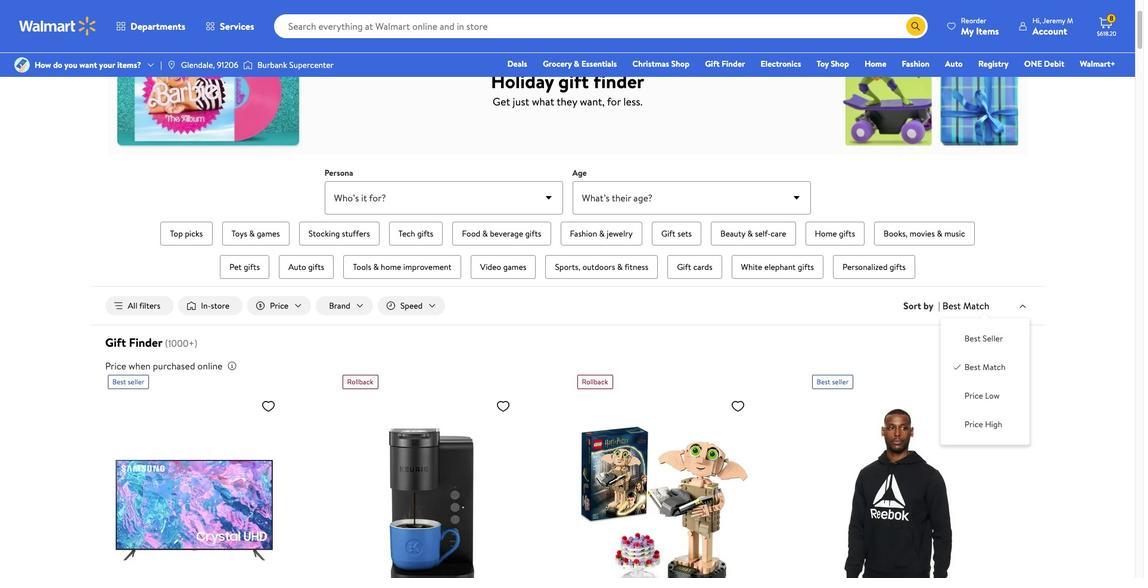 Task type: locate. For each thing, give the bounding box(es) containing it.
auto for auto gifts
[[289, 261, 306, 273]]

1 horizontal spatial |
[[939, 299, 941, 312]]

supercenter
[[289, 59, 334, 71]]

1 vertical spatial auto
[[289, 261, 306, 273]]

1 horizontal spatial finder
[[722, 58, 746, 70]]

1 vertical spatial |
[[939, 299, 941, 312]]

cards
[[694, 261, 713, 273]]

reebok men's delta logo hoodie, sizes s-3xl image
[[812, 394, 985, 578]]

fashion down search icon
[[902, 58, 930, 70]]

$618.20
[[1098, 29, 1117, 38]]

games right toys
[[257, 228, 280, 240]]

pet gifts
[[230, 261, 260, 273]]

0 horizontal spatial best seller
[[112, 377, 145, 387]]

home for home
[[865, 58, 887, 70]]

Search search field
[[274, 14, 928, 38]]

fashion inside fashion & jewelry button
[[570, 228, 598, 240]]

1 best seller from the left
[[112, 377, 145, 387]]

auto inside button
[[289, 261, 306, 273]]

price left when at the left of page
[[105, 360, 126, 373]]

sort by |
[[904, 299, 941, 312]]

Best Match radio
[[953, 361, 963, 371]]

0 vertical spatial home
[[865, 58, 887, 70]]

finder
[[722, 58, 746, 70], [129, 335, 163, 351]]

price for price high
[[965, 419, 984, 431]]

home for home gifts
[[815, 228, 837, 240]]

gift for gift cards
[[677, 261, 692, 273]]

0 vertical spatial |
[[160, 59, 162, 71]]

pet gifts list item
[[218, 253, 272, 281]]

walmart image
[[19, 17, 97, 36]]

price inside dropdown button
[[270, 300, 289, 312]]

& for toys & games
[[249, 228, 255, 240]]

finder left electronics
[[722, 58, 746, 70]]

elephant
[[765, 261, 796, 273]]

& left self-
[[748, 228, 753, 240]]

price button
[[247, 296, 311, 315]]

shop right "christmas"
[[672, 58, 690, 70]]

auto down 'my'
[[946, 58, 963, 70]]

auto up price dropdown button
[[289, 261, 306, 273]]

gifts for tech gifts
[[417, 228, 434, 240]]

fashion
[[902, 58, 930, 70], [570, 228, 598, 240]]

books, movies & music list item
[[872, 219, 978, 248]]

gifts inside button
[[308, 261, 324, 273]]

1 vertical spatial finder
[[129, 335, 163, 351]]

home left fashion link
[[865, 58, 887, 70]]

books,
[[884, 228, 908, 240]]

0 vertical spatial fashion
[[902, 58, 930, 70]]

food & beverage gifts list item
[[450, 219, 554, 248]]

christmas
[[633, 58, 670, 70]]

beverage
[[490, 228, 524, 240]]

2 shop from the left
[[831, 58, 850, 70]]

option group
[[951, 328, 1020, 435]]

& right tools
[[373, 261, 379, 273]]

reorder
[[962, 15, 987, 25]]

seller for samsung 43" class cu7000b crystal uhd 4k smart television un43cu7000bxza image on the bottom left
[[128, 377, 145, 387]]

2 best seller from the left
[[817, 377, 849, 387]]

1 vertical spatial games
[[504, 261, 527, 273]]

fashion left jewelry
[[570, 228, 598, 240]]

one debit
[[1025, 58, 1065, 70]]

christmas shop link
[[627, 57, 695, 70]]

0 vertical spatial games
[[257, 228, 280, 240]]

gift inside gift finder 'link'
[[705, 58, 720, 70]]

gift sets button
[[652, 222, 702, 246]]

home inside 'button'
[[815, 228, 837, 240]]

| right items?
[[160, 59, 162, 71]]

gifts inside 'button'
[[839, 228, 856, 240]]

games inside button
[[257, 228, 280, 240]]

reorder my items
[[962, 15, 1000, 37]]

1 horizontal spatial  image
[[167, 60, 176, 70]]

match
[[964, 299, 990, 312], [983, 361, 1006, 373]]

best seller
[[965, 333, 1004, 345]]

& inside 'list item'
[[483, 228, 488, 240]]

& left jewelry
[[600, 228, 605, 240]]

best match button
[[941, 298, 1031, 314]]

1 vertical spatial fashion
[[570, 228, 598, 240]]

0 horizontal spatial fashion
[[570, 228, 598, 240]]

toys
[[232, 228, 247, 240]]

outdoors
[[583, 261, 616, 273]]

1 horizontal spatial games
[[504, 261, 527, 273]]

0 vertical spatial best match
[[943, 299, 990, 312]]

hi,
[[1033, 15, 1042, 25]]

 image
[[243, 59, 253, 71]]

price down auto gifts list item
[[270, 300, 289, 312]]

personalized gifts
[[843, 261, 906, 273]]

price down add to favorites list, reebok men's delta logo hoodie, sizes s-3xl
[[965, 419, 984, 431]]

best seller
[[112, 377, 145, 387], [817, 377, 849, 387]]

home right the care
[[815, 228, 837, 240]]

0 horizontal spatial rollback
[[347, 377, 374, 387]]

best match up best seller
[[943, 299, 990, 312]]

price for price when purchased online
[[105, 360, 126, 373]]

1 horizontal spatial best seller
[[817, 377, 849, 387]]

shop right toy
[[831, 58, 850, 70]]

speed
[[401, 300, 423, 312]]

& inside "list item"
[[600, 228, 605, 240]]

store
[[211, 300, 230, 312]]

get
[[493, 94, 511, 109]]

registry
[[979, 58, 1009, 70]]

finder for gift finder (1000+)
[[129, 335, 163, 351]]

gift down all filters 'button'
[[105, 335, 126, 351]]

 image left glendale,
[[167, 60, 176, 70]]

gift inside gift sets button
[[662, 228, 676, 240]]

hi, jeremy m account
[[1033, 15, 1074, 37]]

persona
[[325, 167, 353, 179]]

price for price
[[270, 300, 289, 312]]

gift
[[705, 58, 720, 70], [662, 228, 676, 240], [677, 261, 692, 273], [105, 335, 126, 351]]

gift left sets
[[662, 228, 676, 240]]

burbank supercenter
[[258, 59, 334, 71]]

gifts right personalized
[[890, 261, 906, 273]]

& for grocery & essentials
[[574, 58, 580, 70]]

& inside button
[[249, 228, 255, 240]]

filters
[[139, 300, 161, 312]]

(1000+)
[[165, 337, 198, 350]]

glendale,
[[181, 59, 215, 71]]

1 horizontal spatial fashion
[[902, 58, 930, 70]]

fashion for fashion & jewelry
[[570, 228, 598, 240]]

pet gifts button
[[220, 255, 270, 279]]

seller
[[983, 333, 1004, 345]]

group
[[134, 219, 1002, 281]]

0 horizontal spatial games
[[257, 228, 280, 240]]

rollback
[[347, 377, 374, 387], [582, 377, 608, 387]]

1 horizontal spatial rollback
[[582, 377, 608, 387]]

gifts right pet
[[244, 261, 260, 273]]

finder
[[594, 68, 645, 94]]

toys & games list item
[[220, 219, 292, 248]]

top
[[170, 228, 183, 240]]

0 vertical spatial match
[[964, 299, 990, 312]]

1 vertical spatial match
[[983, 361, 1006, 373]]

white elephant gifts button
[[732, 255, 824, 279]]

best match
[[943, 299, 990, 312], [965, 361, 1006, 373]]

stocking stuffers button
[[299, 222, 380, 246]]

books, movies & music
[[884, 228, 966, 240]]

shop for toy shop
[[831, 58, 850, 70]]

best
[[943, 299, 961, 312], [965, 333, 981, 345], [965, 361, 981, 373], [112, 377, 126, 387], [817, 377, 831, 387]]

&
[[574, 58, 580, 70], [249, 228, 255, 240], [483, 228, 488, 240], [600, 228, 605, 240], [748, 228, 753, 240], [937, 228, 943, 240], [373, 261, 379, 273], [618, 261, 623, 273]]

0 horizontal spatial finder
[[129, 335, 163, 351]]

auto gifts
[[289, 261, 324, 273]]

gift for gift finder (1000+)
[[105, 335, 126, 351]]

one
[[1025, 58, 1043, 70]]

add to favorites list, samsung 43" class cu7000b crystal uhd 4k smart television un43cu7000bxza image
[[261, 399, 276, 414]]

toy shop
[[817, 58, 850, 70]]

stocking stuffers list item
[[297, 219, 382, 248]]

& inside button
[[373, 261, 379, 273]]

gifts right tech
[[417, 228, 434, 240]]

services button
[[196, 12, 265, 41]]

best match inside dropdown button
[[943, 299, 990, 312]]

toy shop link
[[812, 57, 855, 70]]

video
[[480, 261, 502, 273]]

gifts for home gifts
[[839, 228, 856, 240]]

1 horizontal spatial seller
[[833, 377, 849, 387]]

jeremy
[[1043, 15, 1066, 25]]

 image left how
[[14, 57, 30, 73]]

lego harry potter dobby the house-elf building toy set, makes a great birthday and christmas gift, authentically detailed build and display model of a beloved character, 76421 image
[[577, 394, 750, 578]]

gifts right beverage
[[525, 228, 542, 240]]

1 vertical spatial home
[[815, 228, 837, 240]]

1 horizontal spatial home
[[865, 58, 887, 70]]

personalized gifts list item
[[831, 253, 918, 281]]

0 horizontal spatial home
[[815, 228, 837, 240]]

 image
[[14, 57, 30, 73], [167, 60, 176, 70]]

tools & home improvement list item
[[341, 253, 464, 281]]

1 seller from the left
[[128, 377, 145, 387]]

fitness
[[625, 261, 649, 273]]

gift right christmas shop link
[[705, 58, 720, 70]]

& right food
[[483, 228, 488, 240]]

christmas shop
[[633, 58, 690, 70]]

Walmart Site-Wide search field
[[274, 14, 928, 38]]

0 horizontal spatial auto
[[289, 261, 306, 273]]

gifts for personalized gifts
[[890, 261, 906, 273]]

1 horizontal spatial shop
[[831, 58, 850, 70]]

0 horizontal spatial seller
[[128, 377, 145, 387]]

gifts
[[417, 228, 434, 240], [525, 228, 542, 240], [839, 228, 856, 240], [244, 261, 260, 273], [308, 261, 324, 273], [798, 261, 814, 273], [890, 261, 906, 273]]

how do you want your items?
[[35, 59, 141, 71]]

legal information image
[[227, 361, 237, 371]]

seller for reebok men's delta logo hoodie, sizes s-3xl
[[833, 377, 849, 387]]

gifts right elephant
[[798, 261, 814, 273]]

games right the video
[[504, 261, 527, 273]]

price high
[[965, 419, 1003, 431]]

match up best seller
[[964, 299, 990, 312]]

home link
[[860, 57, 892, 70]]

finder inside 'link'
[[722, 58, 746, 70]]

best match right best match radio
[[965, 361, 1006, 373]]

top picks list item
[[158, 219, 215, 248]]

white elephant gifts list item
[[730, 253, 826, 281]]

white elephant gifts
[[741, 261, 814, 273]]

gifts inside list item
[[417, 228, 434, 240]]

1 shop from the left
[[672, 58, 690, 70]]

gift for gift finder
[[705, 58, 720, 70]]

in-store
[[201, 300, 230, 312]]

all filters button
[[105, 296, 174, 315]]

personalized
[[843, 261, 888, 273]]

gifts down stocking
[[308, 261, 324, 273]]

fashion for fashion
[[902, 58, 930, 70]]

fashion inside fashion link
[[902, 58, 930, 70]]

1 horizontal spatial auto
[[946, 58, 963, 70]]

0 vertical spatial finder
[[722, 58, 746, 70]]

toys & games
[[232, 228, 280, 240]]

1 vertical spatial best match
[[965, 361, 1006, 373]]

match down the seller
[[983, 361, 1006, 373]]

& right "grocery"
[[574, 58, 580, 70]]

finder up when at the left of page
[[129, 335, 163, 351]]

deals link
[[502, 57, 533, 70]]

0 horizontal spatial shop
[[672, 58, 690, 70]]

gift inside gift cards button
[[677, 261, 692, 273]]

gifts up personalized
[[839, 228, 856, 240]]

0 horizontal spatial  image
[[14, 57, 30, 73]]

gift for gift sets
[[662, 228, 676, 240]]

holiday gift finder image
[[108, 26, 1028, 155]]

0 vertical spatial auto
[[946, 58, 963, 70]]

2 rollback from the left
[[582, 377, 608, 387]]

essentials
[[582, 58, 617, 70]]

gifts for auto gifts
[[308, 261, 324, 273]]

games
[[257, 228, 280, 240], [504, 261, 527, 273]]

tools & home improvement
[[353, 261, 452, 273]]

burbank
[[258, 59, 287, 71]]

gift sets
[[662, 228, 692, 240]]

| right by
[[939, 299, 941, 312]]

seller
[[128, 377, 145, 387], [833, 377, 849, 387]]

jewelry
[[607, 228, 633, 240]]

& right toys
[[249, 228, 255, 240]]

1 rollback from the left
[[347, 377, 374, 387]]

walmart+
[[1081, 58, 1116, 70]]

your
[[99, 59, 115, 71]]

gift left cards
[[677, 261, 692, 273]]

2 seller from the left
[[833, 377, 849, 387]]

 image for glendale, 91206
[[167, 60, 176, 70]]

video games
[[480, 261, 527, 273]]

fashion & jewelry list item
[[558, 219, 645, 248]]

high
[[986, 419, 1003, 431]]

price left the low
[[965, 390, 984, 402]]



Task type: vqa. For each thing, say whether or not it's contained in the screenshot.
first seller from right
yes



Task type: describe. For each thing, give the bounding box(es) containing it.
tech gifts list item
[[387, 219, 446, 248]]

brand
[[329, 300, 351, 312]]

91206
[[217, 59, 239, 71]]

group containing top picks
[[134, 219, 1002, 281]]

& left the "music"
[[937, 228, 943, 240]]

beauty & self-care list item
[[709, 219, 799, 248]]

food & beverage gifts
[[462, 228, 542, 240]]

rollback for keurig k-express essentials single serve k-cup pod coffee maker, black image
[[347, 377, 374, 387]]

books, movies & music button
[[875, 222, 975, 246]]

deals
[[508, 58, 528, 70]]

games inside button
[[504, 261, 527, 273]]

fashion & jewelry button
[[561, 222, 643, 246]]

departments button
[[106, 12, 196, 41]]

departments
[[131, 20, 185, 33]]

gift
[[559, 68, 589, 94]]

account
[[1033, 24, 1068, 37]]

option group containing best seller
[[951, 328, 1020, 435]]

match inside option group
[[983, 361, 1006, 373]]

price for price low
[[965, 390, 984, 402]]

home
[[381, 261, 402, 273]]

food & beverage gifts button
[[453, 222, 551, 246]]

sort and filter section element
[[91, 287, 1045, 325]]

picks
[[185, 228, 203, 240]]

shop for christmas shop
[[672, 58, 690, 70]]

fashion link
[[897, 57, 935, 70]]

sets
[[678, 228, 692, 240]]

& for fashion & jewelry
[[600, 228, 605, 240]]

video games button
[[471, 255, 536, 279]]

grocery & essentials link
[[538, 57, 623, 70]]

debit
[[1045, 58, 1065, 70]]

auto gifts button
[[279, 255, 334, 279]]

& for food & beverage gifts
[[483, 228, 488, 240]]

speed button
[[378, 296, 446, 315]]

tools
[[353, 261, 371, 273]]

best match inside option group
[[965, 361, 1006, 373]]

search icon image
[[912, 21, 921, 31]]

self-
[[755, 228, 771, 240]]

price when purchased online
[[105, 360, 223, 373]]

less.
[[624, 94, 643, 109]]

how
[[35, 59, 51, 71]]

video games list item
[[469, 253, 539, 281]]

| inside sort and filter section element
[[939, 299, 941, 312]]

when
[[129, 360, 151, 373]]

in-store button
[[178, 296, 243, 315]]

beauty & self-care
[[721, 228, 787, 240]]

tech gifts button
[[389, 222, 443, 246]]

gift cards button
[[668, 255, 722, 279]]

music
[[945, 228, 966, 240]]

holiday gift finder get just what they want, for less.
[[491, 68, 645, 109]]

match inside dropdown button
[[964, 299, 990, 312]]

auto gifts list item
[[277, 253, 336, 281]]

white
[[741, 261, 763, 273]]

services
[[220, 20, 254, 33]]

8 $618.20
[[1098, 13, 1117, 38]]

you
[[64, 59, 77, 71]]

m
[[1068, 15, 1074, 25]]

price low
[[965, 390, 1000, 402]]

home gifts
[[815, 228, 856, 240]]

fashion & jewelry
[[570, 228, 633, 240]]

auto for auto
[[946, 58, 963, 70]]

movies
[[910, 228, 935, 240]]

want,
[[580, 94, 605, 109]]

sports, outdoors & fitness button
[[546, 255, 658, 279]]

best inside dropdown button
[[943, 299, 961, 312]]

best seller for samsung 43" class cu7000b crystal uhd 4k smart television un43cu7000bxza image on the bottom left
[[112, 377, 145, 387]]

electronics link
[[756, 57, 807, 70]]

my
[[962, 24, 974, 37]]

sports,
[[555, 261, 581, 273]]

stocking stuffers
[[309, 228, 370, 240]]

& for beauty & self-care
[[748, 228, 753, 240]]

gifts for pet gifts
[[244, 261, 260, 273]]

gifts inside 'list item'
[[525, 228, 542, 240]]

just
[[513, 94, 530, 109]]

top picks button
[[161, 222, 213, 246]]

top picks
[[170, 228, 203, 240]]

do
[[53, 59, 62, 71]]

toys & games button
[[222, 222, 290, 246]]

keurig k-express essentials single serve k-cup pod coffee maker, black image
[[343, 394, 515, 578]]

0 horizontal spatial |
[[160, 59, 162, 71]]

home gifts button
[[806, 222, 865, 246]]

items
[[977, 24, 1000, 37]]

electronics
[[761, 58, 802, 70]]

best seller for reebok men's delta logo hoodie, sizes s-3xl
[[817, 377, 849, 387]]

food
[[462, 228, 481, 240]]

add to favorites list, lego harry potter dobby the house-elf building toy set, makes a great birthday and christmas gift, authentically detailed build and display model of a beloved character, 76421 image
[[731, 399, 746, 414]]

beauty
[[721, 228, 746, 240]]

samsung 43" class cu7000b crystal uhd 4k smart television un43cu7000bxza image
[[108, 394, 281, 578]]

all filters
[[128, 300, 161, 312]]

by
[[924, 299, 934, 312]]

sort
[[904, 299, 922, 312]]

one debit link
[[1019, 57, 1070, 70]]

add to favorites list, reebok men's delta logo hoodie, sizes s-3xl image
[[966, 399, 980, 414]]

gift sets list item
[[650, 219, 704, 248]]

stocking
[[309, 228, 340, 240]]

& left fitness at the top right of the page
[[618, 261, 623, 273]]

sports, outdoors & fitness list item
[[543, 253, 661, 281]]

home gifts list item
[[803, 219, 868, 248]]

they
[[557, 94, 578, 109]]

personalized gifts button
[[833, 255, 916, 279]]

finder for gift finder
[[722, 58, 746, 70]]

registry link
[[973, 57, 1015, 70]]

auto link
[[940, 57, 969, 70]]

what
[[532, 94, 555, 109]]

 image for how do you want your items?
[[14, 57, 30, 73]]

improvement
[[404, 261, 452, 273]]

rollback for lego harry potter dobby the house-elf building toy set, makes a great birthday and christmas gift, authentically detailed build and display model of a beloved character, 76421 image
[[582, 377, 608, 387]]

gift finder link
[[700, 57, 751, 70]]

add to favorites list, keurig k-express essentials single serve k-cup pod coffee maker, black image
[[496, 399, 511, 414]]

holiday
[[491, 68, 554, 94]]

in-
[[201, 300, 211, 312]]

gift cards list item
[[665, 253, 725, 281]]

& for tools & home improvement
[[373, 261, 379, 273]]



